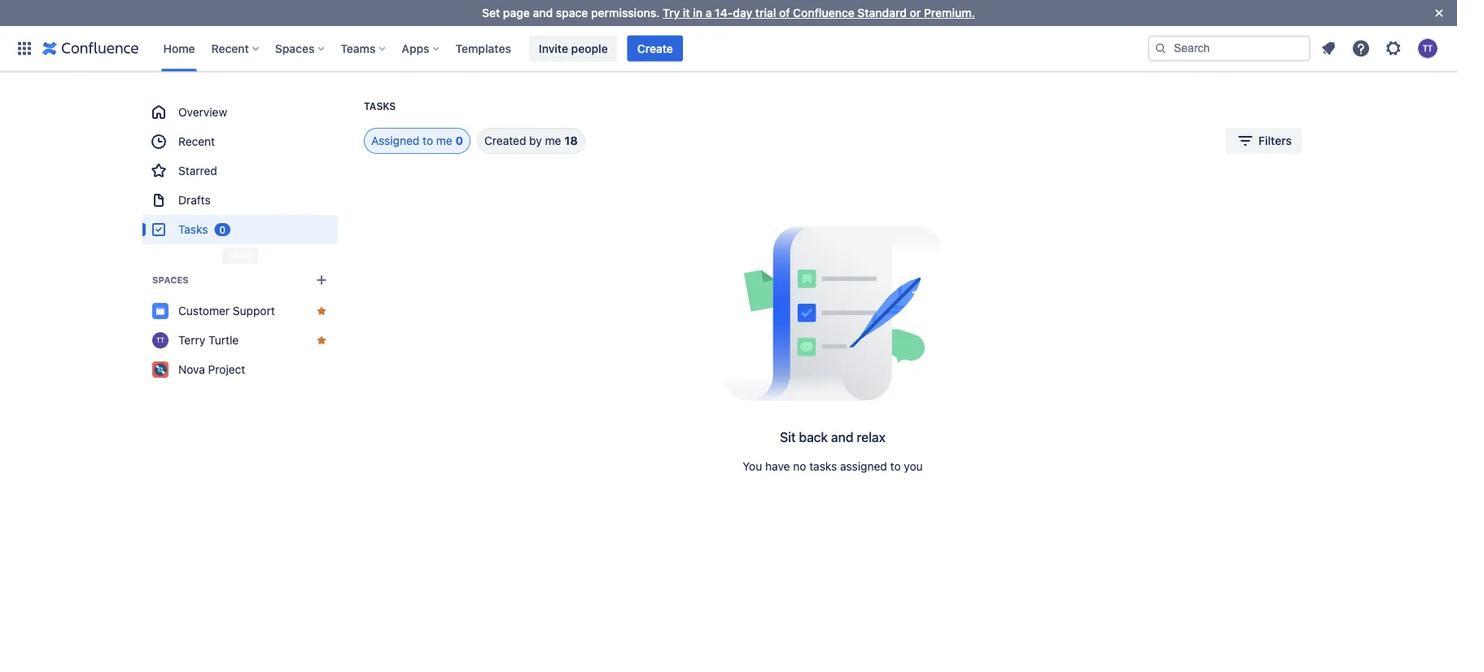 Task type: describe. For each thing, give the bounding box(es) containing it.
you
[[743, 460, 763, 473]]

14-
[[715, 6, 733, 20]]

overview
[[178, 105, 227, 119]]

terry turtle
[[178, 334, 239, 347]]

banner containing home
[[0, 26, 1458, 72]]

have
[[766, 460, 790, 473]]

templates link
[[451, 35, 516, 61]]

assigned
[[841, 460, 888, 473]]

terry
[[178, 334, 205, 347]]

create link
[[628, 35, 683, 61]]

filters button
[[1227, 128, 1302, 154]]

unstar this space image for terry turtle
[[315, 334, 328, 347]]

home
[[163, 42, 195, 55]]

settings icon image
[[1385, 39, 1404, 58]]

people
[[571, 42, 608, 55]]

templates
[[456, 42, 511, 55]]

1 vertical spatial 0
[[219, 224, 226, 235]]

create a space image
[[312, 270, 332, 290]]

try
[[663, 6, 680, 20]]

of
[[780, 6, 790, 20]]

nova project link
[[143, 355, 338, 384]]

tasks inside group
[[178, 223, 208, 236]]

trial
[[756, 6, 777, 20]]

set page and space permissions. try it in a 14-day trial of confluence standard or premium.
[[482, 6, 976, 20]]

recent button
[[207, 35, 265, 61]]

recent inside group
[[178, 135, 215, 148]]

nova
[[178, 363, 205, 376]]

in
[[693, 6, 703, 20]]

overview link
[[143, 98, 338, 127]]

it
[[683, 6, 690, 20]]

nova project
[[178, 363, 245, 376]]

group containing overview
[[143, 98, 338, 244]]

assigned to me 0
[[371, 134, 463, 147]]

you have no tasks assigned to you
[[743, 460, 923, 473]]

try it in a 14-day trial of confluence standard or premium. link
[[663, 6, 976, 20]]

support
[[233, 304, 275, 318]]

confluence
[[793, 6, 855, 20]]

recent link
[[143, 127, 338, 156]]

relax
[[857, 430, 886, 445]]

18
[[565, 134, 578, 147]]

premium.
[[924, 6, 976, 20]]

to inside tab list
[[423, 134, 433, 147]]

created
[[485, 134, 527, 147]]

invite people
[[539, 42, 608, 55]]

set
[[482, 6, 500, 20]]

notification icon image
[[1319, 39, 1339, 58]]

me for to
[[436, 134, 453, 147]]

sit back and relax
[[780, 430, 886, 445]]

search image
[[1155, 42, 1168, 55]]

and for back
[[832, 430, 854, 445]]

tab list containing assigned to me
[[345, 128, 586, 154]]

a
[[706, 6, 712, 20]]

or
[[910, 6, 921, 20]]



Task type: locate. For each thing, give the bounding box(es) containing it.
and right page
[[533, 6, 553, 20]]

group
[[143, 98, 338, 244]]

drafts
[[178, 193, 211, 207]]

and
[[533, 6, 553, 20], [832, 430, 854, 445]]

spaces button
[[270, 35, 331, 61]]

0 horizontal spatial me
[[436, 134, 453, 147]]

1 vertical spatial and
[[832, 430, 854, 445]]

back
[[799, 430, 828, 445]]

spaces up customer
[[152, 275, 189, 285]]

spaces
[[275, 42, 315, 55], [152, 275, 189, 285]]

0 horizontal spatial to
[[423, 134, 433, 147]]

2 vertical spatial tasks
[[227, 250, 253, 261]]

and for page
[[533, 6, 553, 20]]

tasks
[[810, 460, 838, 473]]

spaces inside popup button
[[275, 42, 315, 55]]

0 vertical spatial unstar this space image
[[315, 305, 328, 318]]

unstar this space image
[[315, 305, 328, 318], [315, 334, 328, 347]]

me for by
[[545, 134, 562, 147]]

filters
[[1259, 134, 1293, 147]]

customer support link
[[143, 296, 338, 326]]

1 horizontal spatial spaces
[[275, 42, 315, 55]]

to right assigned
[[423, 134, 433, 147]]

0 vertical spatial tasks
[[364, 101, 396, 112]]

global element
[[10, 26, 1145, 71]]

assigned
[[371, 134, 420, 147]]

turtle
[[209, 334, 239, 347]]

0 vertical spatial to
[[423, 134, 433, 147]]

invite
[[539, 42, 569, 55]]

to left you
[[891, 460, 901, 473]]

2 me from the left
[[545, 134, 562, 147]]

recent
[[211, 42, 249, 55], [178, 135, 215, 148]]

1 vertical spatial unstar this space image
[[315, 334, 328, 347]]

project
[[208, 363, 245, 376]]

me right by
[[545, 134, 562, 147]]

banner
[[0, 26, 1458, 72]]

to
[[423, 134, 433, 147], [891, 460, 901, 473]]

tasks down drafts 'link' in the left top of the page
[[227, 250, 253, 261]]

your profile and preferences image
[[1419, 39, 1438, 58]]

1 horizontal spatial and
[[832, 430, 854, 445]]

1 unstar this space image from the top
[[315, 305, 328, 318]]

by
[[530, 134, 542, 147]]

tasks
[[364, 101, 396, 112], [178, 223, 208, 236], [227, 250, 253, 261]]

no
[[794, 460, 807, 473]]

0 left created
[[456, 134, 463, 147]]

0
[[456, 134, 463, 147], [219, 224, 226, 235]]

appswitcher icon image
[[15, 39, 34, 58]]

apps
[[402, 42, 430, 55]]

me
[[436, 134, 453, 147], [545, 134, 562, 147]]

1 horizontal spatial 0
[[456, 134, 463, 147]]

0 vertical spatial and
[[533, 6, 553, 20]]

customer support
[[178, 304, 275, 318]]

space
[[556, 6, 588, 20]]

0 horizontal spatial tasks
[[178, 223, 208, 236]]

terry turtle link
[[143, 326, 338, 355]]

tab list
[[345, 128, 586, 154]]

1 vertical spatial recent
[[178, 135, 215, 148]]

0 horizontal spatial spaces
[[152, 275, 189, 285]]

tasks up assigned
[[364, 101, 396, 112]]

unstar this space image for customer support
[[315, 305, 328, 318]]

close image
[[1430, 3, 1450, 23]]

Search field
[[1148, 35, 1311, 61]]

teams button
[[336, 35, 392, 61]]

0 vertical spatial recent
[[211, 42, 249, 55]]

1 vertical spatial tasks
[[178, 223, 208, 236]]

1 horizontal spatial me
[[545, 134, 562, 147]]

1 horizontal spatial tasks
[[227, 250, 253, 261]]

customer
[[178, 304, 230, 318]]

spaces right recent popup button
[[275, 42, 315, 55]]

starred link
[[143, 156, 338, 186]]

0 vertical spatial 0
[[456, 134, 463, 147]]

drafts link
[[143, 186, 338, 215]]

2 unstar this space image from the top
[[315, 334, 328, 347]]

confluence image
[[42, 39, 139, 58], [42, 39, 139, 58]]

recent inside popup button
[[211, 42, 249, 55]]

page
[[503, 6, 530, 20]]

create
[[638, 42, 673, 55]]

day
[[733, 6, 753, 20]]

sit
[[780, 430, 796, 445]]

recent right home
[[211, 42, 249, 55]]

0 vertical spatial spaces
[[275, 42, 315, 55]]

1 vertical spatial to
[[891, 460, 901, 473]]

1 horizontal spatial to
[[891, 460, 901, 473]]

apps button
[[397, 35, 446, 61]]

2 horizontal spatial tasks
[[364, 101, 396, 112]]

0 down drafts 'link' in the left top of the page
[[219, 224, 226, 235]]

permissions.
[[591, 6, 660, 20]]

1 vertical spatial spaces
[[152, 275, 189, 285]]

tasks down drafts
[[178, 223, 208, 236]]

unstar this space image inside customer support link
[[315, 305, 328, 318]]

0 horizontal spatial 0
[[219, 224, 226, 235]]

invite people button
[[529, 35, 618, 61]]

recent up starred
[[178, 135, 215, 148]]

you
[[904, 460, 923, 473]]

standard
[[858, 6, 907, 20]]

help icon image
[[1352, 39, 1372, 58]]

me right assigned
[[436, 134, 453, 147]]

starred
[[178, 164, 217, 178]]

home link
[[158, 35, 200, 61]]

0 horizontal spatial and
[[533, 6, 553, 20]]

and left relax
[[832, 430, 854, 445]]

teams
[[341, 42, 376, 55]]

unstar this space image inside terry turtle link
[[315, 334, 328, 347]]

1 me from the left
[[436, 134, 453, 147]]

created by me 18
[[485, 134, 578, 147]]



Task type: vqa. For each thing, say whether or not it's contained in the screenshot.
Assigned
yes



